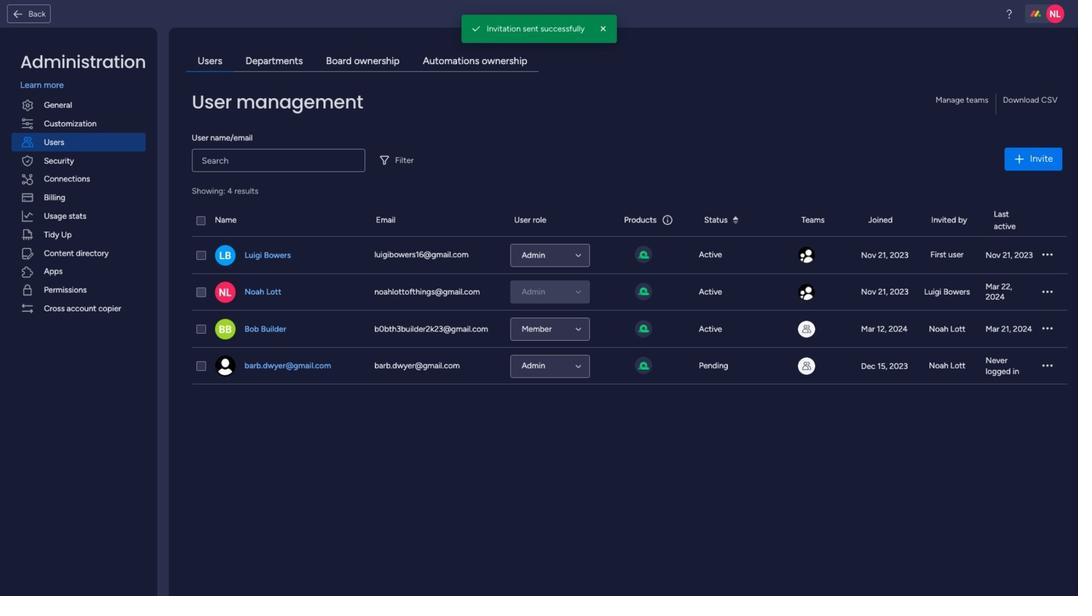 Task type: describe. For each thing, give the bounding box(es) containing it.
2 row from the top
[[192, 237, 1067, 274]]

v2 ellipsis image for barb.dwyer@gmail.com icon
[[1043, 361, 1053, 372]]

Search text field
[[192, 149, 365, 172]]

4 row from the top
[[192, 311, 1067, 348]]

bob builder image
[[215, 319, 236, 340]]

luigi bowers image
[[215, 245, 236, 266]]

v2 ellipsis image
[[1043, 250, 1053, 261]]

add or edit team image for the bob builder icon's v2 ellipsis image
[[798, 321, 815, 338]]

noah lott image
[[215, 282, 236, 303]]

close image
[[598, 23, 609, 35]]

add or edit team image for v2 ellipsis image related to noah lott icon
[[798, 284, 815, 301]]



Task type: locate. For each thing, give the bounding box(es) containing it.
1 add or edit team image from the top
[[798, 247, 815, 264]]

noah lott image
[[1046, 5, 1065, 23]]

5 row from the top
[[192, 348, 1067, 385]]

2 v2 ellipsis image from the top
[[1043, 324, 1053, 335]]

2 add or edit team image from the top
[[798, 358, 815, 375]]

add or edit team image
[[798, 247, 815, 264], [798, 284, 815, 301]]

v2 ellipsis image for the bob builder icon
[[1043, 324, 1053, 335]]

3 v2 ellipsis image from the top
[[1043, 361, 1053, 372]]

2 vertical spatial v2 ellipsis image
[[1043, 361, 1053, 372]]

row group
[[192, 237, 1067, 385]]

alert
[[461, 15, 617, 43]]

row
[[192, 205, 1067, 237], [192, 237, 1067, 274], [192, 274, 1067, 311], [192, 311, 1067, 348], [192, 348, 1067, 385]]

1 row from the top
[[192, 205, 1067, 237]]

add or edit team image for v2 ellipsis icon
[[798, 247, 815, 264]]

2 add or edit team image from the top
[[798, 284, 815, 301]]

0 vertical spatial v2 ellipsis image
[[1043, 287, 1053, 298]]

1 vertical spatial add or edit team image
[[798, 358, 815, 375]]

add or edit team image
[[798, 321, 815, 338], [798, 358, 815, 375]]

back to workspace image
[[12, 8, 24, 20]]

0 vertical spatial add or edit team image
[[798, 321, 815, 338]]

1 vertical spatial v2 ellipsis image
[[1043, 324, 1053, 335]]

v2 ellipsis image for noah lott icon
[[1043, 287, 1053, 298]]

1 v2 ellipsis image from the top
[[1043, 287, 1053, 298]]

help image
[[1004, 8, 1015, 20]]

barb.dwyer@gmail.com image
[[215, 356, 236, 377]]

v2 ellipsis image
[[1043, 287, 1053, 298], [1043, 324, 1053, 335], [1043, 361, 1053, 372]]

3 row from the top
[[192, 274, 1067, 311]]

1 vertical spatial add or edit team image
[[798, 284, 815, 301]]

grid
[[192, 205, 1067, 585]]

1 add or edit team image from the top
[[798, 321, 815, 338]]

add or edit team image for barb.dwyer@gmail.com icon's v2 ellipsis image
[[798, 358, 815, 375]]

0 vertical spatial add or edit team image
[[798, 247, 815, 264]]



Task type: vqa. For each thing, say whether or not it's contained in the screenshot.
third v2 ellipsis image
yes



